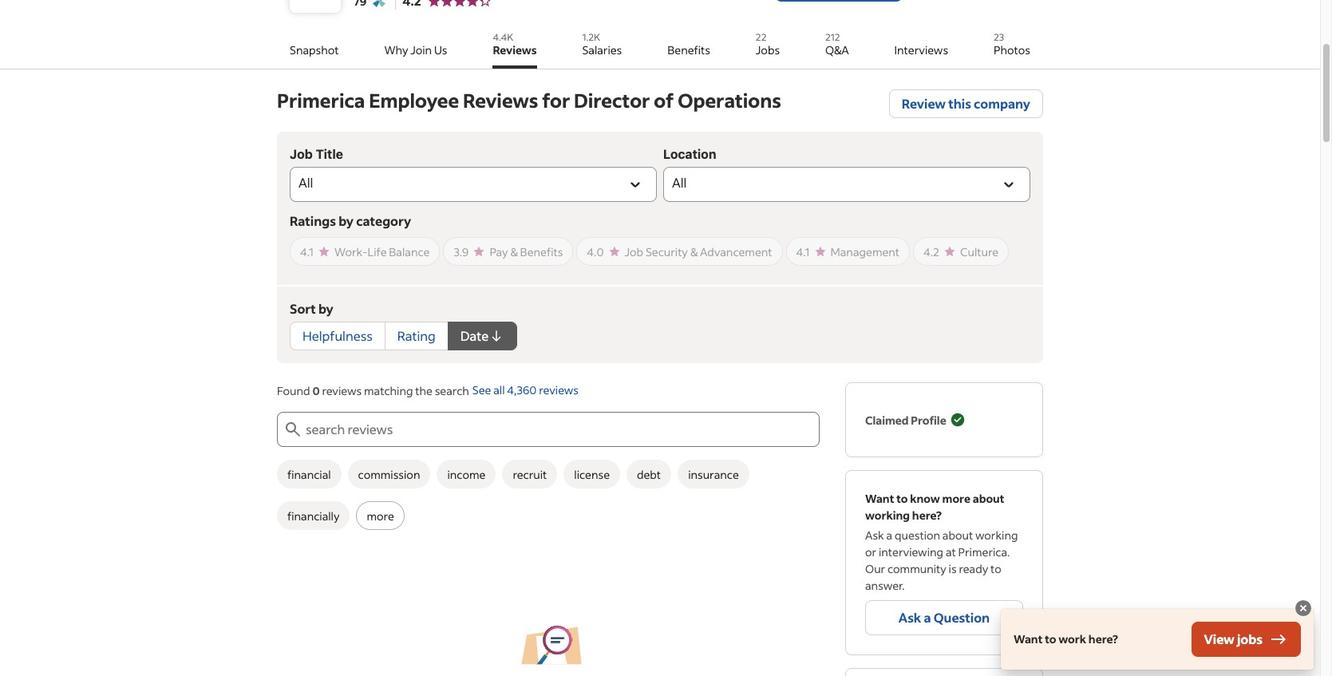 Task type: describe. For each thing, give the bounding box(es) containing it.
review this company
[[902, 95, 1031, 112]]

0
[[313, 383, 320, 398]]

review
[[902, 95, 946, 112]]

commission
[[358, 467, 420, 482]]

all
[[494, 383, 505, 398]]

financial link
[[277, 460, 341, 489]]

to for want to work here?
[[1045, 632, 1057, 647]]

0 vertical spatial reviews
[[493, 42, 537, 57]]

jobs
[[1238, 631, 1263, 648]]

0 horizontal spatial working
[[866, 508, 910, 523]]

22 jobs
[[756, 31, 780, 57]]

found 0 reviews matching the search see all 4,360 reviews
[[277, 383, 579, 398]]

why join us
[[384, 42, 448, 57]]

profile
[[911, 412, 947, 428]]

location
[[664, 147, 717, 161]]

photos
[[994, 42, 1031, 57]]

primerica employee reviews for director of operations
[[277, 88, 782, 113]]

or
[[866, 545, 877, 560]]

matching
[[364, 383, 413, 398]]

sort
[[290, 300, 316, 317]]

want for want to work here?
[[1014, 632, 1043, 647]]

23 photos
[[994, 31, 1031, 57]]

job
[[290, 147, 313, 161]]

interviews
[[895, 42, 949, 57]]

4.4k
[[493, 31, 514, 43]]

question
[[895, 528, 941, 543]]

why
[[384, 42, 408, 57]]

view jobs link
[[1192, 622, 1302, 657]]

a inside want to know more about working here? ask a question about working or interviewing at primerica. our community is ready to answer.
[[887, 528, 893, 543]]

0 vertical spatial about
[[973, 491, 1005, 506]]

ratings by category
[[290, 212, 411, 229]]

us
[[434, 42, 448, 57]]

more inside want to know more about working here? ask a question about working or interviewing at primerica. our community is ready to answer.
[[943, 491, 971, 506]]

view jobs
[[1205, 631, 1263, 648]]

review this company link
[[889, 89, 1044, 118]]

why join us link
[[384, 26, 448, 69]]

helpfulness
[[303, 327, 373, 344]]

debt link
[[627, 460, 672, 489]]

financially
[[287, 508, 340, 523]]

0 horizontal spatial reviews
[[322, 383, 362, 398]]

helpfulness link
[[290, 322, 386, 351]]

primerica.
[[959, 545, 1010, 560]]

community
[[888, 561, 947, 577]]

this
[[949, 95, 972, 112]]

license link
[[564, 460, 620, 489]]

recruit
[[513, 467, 547, 482]]

by for ratings
[[339, 212, 354, 229]]

more button
[[356, 501, 405, 530]]

ready
[[959, 561, 989, 577]]

at
[[946, 545, 956, 560]]

ask a question
[[899, 609, 990, 626]]

ratings
[[290, 212, 336, 229]]

of
[[654, 88, 674, 113]]

date
[[461, 327, 489, 344]]

join
[[411, 42, 432, 57]]

primerica
[[277, 88, 365, 113]]

Input keywords to search reviews field
[[303, 412, 820, 447]]

212 q&a
[[826, 31, 849, 57]]

date link
[[448, 322, 518, 351]]

22
[[756, 31, 767, 43]]

sort by
[[290, 300, 334, 317]]

1 vertical spatial reviews
[[463, 88, 538, 113]]

operations
[[678, 88, 782, 113]]

is
[[949, 561, 957, 577]]

financially link
[[277, 501, 350, 530]]

here? inside want to know more about working here? ask a question about working or interviewing at primerica. our community is ready to answer.
[[913, 508, 942, 523]]

work wellbeing logo image
[[373, 0, 386, 7]]

found
[[277, 383, 310, 398]]

ask inside want to know more about working here? ask a question about working or interviewing at primerica. our community is ready to answer.
[[866, 528, 885, 543]]

jobs
[[756, 42, 780, 57]]



Task type: locate. For each thing, give the bounding box(es) containing it.
1 all from the left
[[299, 175, 313, 191]]

1 horizontal spatial to
[[991, 561, 1002, 577]]

ask
[[866, 528, 885, 543], [899, 609, 922, 626]]

interviewing
[[879, 545, 944, 560]]

income
[[448, 467, 486, 482]]

by right sort
[[319, 300, 334, 317]]

to down primerica.
[[991, 561, 1002, 577]]

1 vertical spatial by
[[319, 300, 334, 317]]

1.2k
[[582, 31, 601, 43]]

here? down know on the bottom of page
[[913, 508, 942, 523]]

all for location
[[672, 175, 687, 191]]

the
[[415, 383, 433, 398]]

1 horizontal spatial reviews
[[539, 383, 579, 398]]

our
[[866, 561, 886, 577]]

more inside button
[[367, 508, 394, 523]]

know
[[911, 491, 940, 506]]

1 vertical spatial a
[[924, 609, 931, 626]]

job title
[[290, 147, 343, 161]]

category
[[356, 212, 411, 229]]

reviews
[[539, 383, 579, 398], [322, 383, 362, 398]]

recruit link
[[503, 460, 558, 489]]

4.4k reviews
[[493, 31, 537, 57]]

to left the work
[[1045, 632, 1057, 647]]

1 horizontal spatial here?
[[1089, 632, 1119, 647]]

title
[[316, 147, 343, 161]]

about
[[973, 491, 1005, 506], [943, 528, 973, 543]]

search
[[435, 383, 469, 398]]

1 vertical spatial about
[[943, 528, 973, 543]]

more right know on the bottom of page
[[943, 491, 971, 506]]

commission link
[[348, 460, 431, 489]]

1 horizontal spatial working
[[976, 528, 1018, 543]]

want
[[866, 491, 895, 506], [1014, 632, 1043, 647]]

here?
[[913, 508, 942, 523], [1089, 632, 1119, 647]]

about up primerica.
[[973, 491, 1005, 506]]

want for want to know more about working here? ask a question about working or interviewing at primerica. our community is ready to answer.
[[866, 491, 895, 506]]

0 horizontal spatial want
[[866, 491, 895, 506]]

claimed profile button
[[866, 402, 966, 438]]

salaries
[[582, 42, 622, 57]]

0 horizontal spatial more
[[367, 508, 394, 523]]

here? right the work
[[1089, 632, 1119, 647]]

0 horizontal spatial here?
[[913, 508, 942, 523]]

0 vertical spatial by
[[339, 212, 354, 229]]

financial
[[287, 467, 331, 482]]

work
[[1059, 632, 1087, 647]]

a up interviewing
[[887, 528, 893, 543]]

for
[[542, 88, 570, 113]]

0 horizontal spatial a
[[887, 528, 893, 543]]

snapshot link
[[290, 26, 339, 69]]

question
[[934, 609, 990, 626]]

rating
[[398, 327, 436, 344]]

insurance link
[[678, 460, 750, 489]]

answer.
[[866, 578, 905, 593]]

1 vertical spatial working
[[976, 528, 1018, 543]]

0 vertical spatial a
[[887, 528, 893, 543]]

rating link
[[385, 322, 449, 351]]

to left know on the bottom of page
[[897, 491, 908, 506]]

1 vertical spatial ask
[[899, 609, 922, 626]]

212
[[826, 31, 841, 43]]

want inside want to know more about working here? ask a question about working or interviewing at primerica. our community is ready to answer.
[[866, 491, 895, 506]]

0 horizontal spatial to
[[897, 491, 908, 506]]

employee
[[369, 88, 459, 113]]

1 horizontal spatial by
[[339, 212, 354, 229]]

0 horizontal spatial by
[[319, 300, 334, 317]]

0 vertical spatial to
[[897, 491, 908, 506]]

reviews right 4,360
[[539, 383, 579, 398]]

a
[[887, 528, 893, 543], [924, 609, 931, 626]]

0 vertical spatial ask
[[866, 528, 885, 543]]

company
[[974, 95, 1031, 112]]

want left know on the bottom of page
[[866, 491, 895, 506]]

income link
[[437, 460, 496, 489]]

1 vertical spatial here?
[[1089, 632, 1119, 647]]

1 vertical spatial want
[[1014, 632, 1043, 647]]

reviews left for
[[463, 88, 538, 113]]

1 horizontal spatial all
[[672, 175, 687, 191]]

2 horizontal spatial to
[[1045, 632, 1057, 647]]

by right ratings
[[339, 212, 354, 229]]

see all 4,360 reviews link
[[473, 382, 579, 399]]

claimed
[[866, 412, 909, 428]]

want left the work
[[1014, 632, 1043, 647]]

all down location
[[672, 175, 687, 191]]

claimed profile
[[866, 412, 947, 428]]

more down commission link
[[367, 508, 394, 523]]

1 vertical spatial more
[[367, 508, 394, 523]]

debt
[[637, 467, 661, 482]]

1 horizontal spatial more
[[943, 491, 971, 506]]

0 vertical spatial more
[[943, 491, 971, 506]]

0 horizontal spatial ask
[[866, 528, 885, 543]]

reviews up primerica employee reviews for director of operations
[[493, 42, 537, 57]]

0 vertical spatial want
[[866, 491, 895, 506]]

0 horizontal spatial all
[[299, 175, 313, 191]]

1.2k salaries
[[582, 31, 622, 57]]

1 horizontal spatial a
[[924, 609, 931, 626]]

1 horizontal spatial ask
[[899, 609, 922, 626]]

2 vertical spatial to
[[1045, 632, 1057, 647]]

a left question
[[924, 609, 931, 626]]

interviews link
[[895, 26, 949, 69]]

to for want to know more about working here? ask a question about working or interviewing at primerica. our community is ready to answer.
[[897, 491, 908, 506]]

1 vertical spatial to
[[991, 561, 1002, 577]]

about up at
[[943, 528, 973, 543]]

all down job
[[299, 175, 313, 191]]

working up primerica.
[[976, 528, 1018, 543]]

to
[[897, 491, 908, 506], [991, 561, 1002, 577], [1045, 632, 1057, 647]]

ask a question link
[[866, 600, 1024, 636]]

23
[[994, 31, 1005, 43]]

reviews
[[493, 42, 537, 57], [463, 88, 538, 113]]

license
[[574, 467, 610, 482]]

ask down the answer.
[[899, 609, 922, 626]]

working
[[866, 508, 910, 523], [976, 528, 1018, 543]]

0 vertical spatial here?
[[913, 508, 942, 523]]

snapshot
[[290, 42, 339, 57]]

benefits
[[668, 42, 711, 57]]

group
[[290, 322, 518, 351]]

want to know more about working here? ask a question about working or interviewing at primerica. our community is ready to answer.
[[866, 491, 1018, 593]]

q&a
[[826, 42, 849, 57]]

view
[[1205, 631, 1235, 648]]

insurance
[[688, 467, 739, 482]]

director
[[574, 88, 650, 113]]

working up question
[[866, 508, 910, 523]]

reviews right 0
[[322, 383, 362, 398]]

4,360
[[507, 383, 537, 398]]

group containing helpfulness
[[290, 322, 518, 351]]

close image
[[1294, 599, 1314, 618]]

0 vertical spatial working
[[866, 508, 910, 523]]

see
[[473, 383, 491, 398]]

ask up or
[[866, 528, 885, 543]]

1 horizontal spatial want
[[1014, 632, 1043, 647]]

by for sort
[[319, 300, 334, 317]]

by
[[339, 212, 354, 229], [319, 300, 334, 317]]

benefits link
[[668, 26, 711, 69]]

all for job title
[[299, 175, 313, 191]]

2 all from the left
[[672, 175, 687, 191]]



Task type: vqa. For each thing, say whether or not it's contained in the screenshot.


